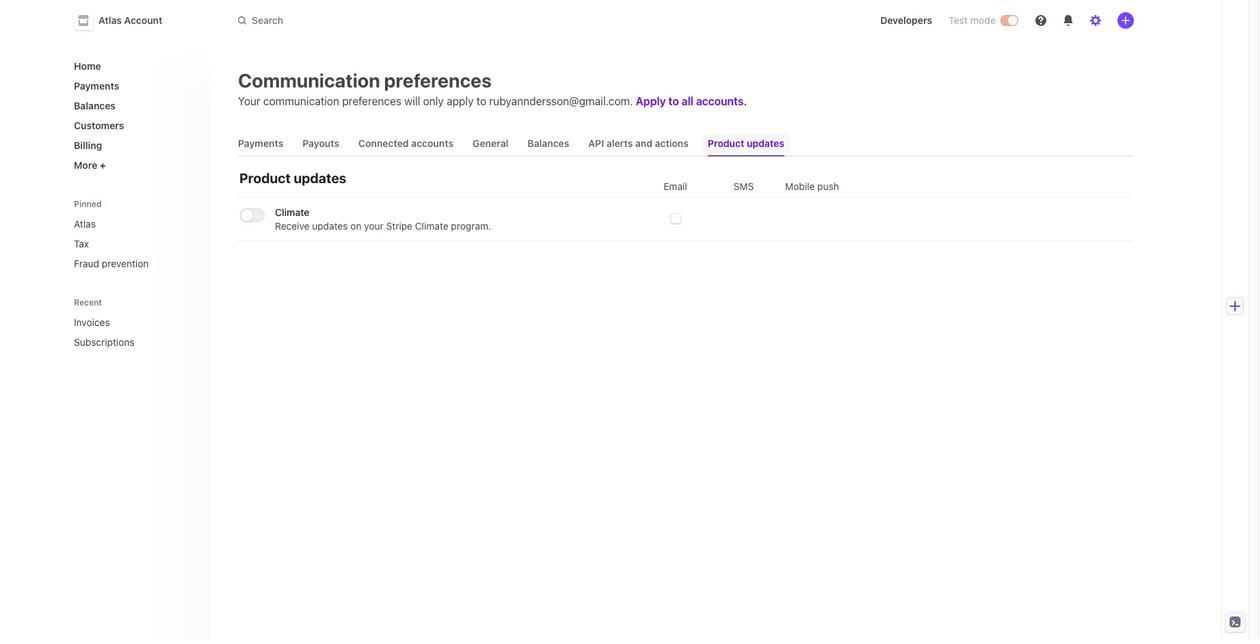 Task type: locate. For each thing, give the bounding box(es) containing it.
1 vertical spatial preferences
[[342, 95, 402, 107]]

preferences up only
[[384, 69, 492, 92]]

prevention
[[102, 258, 149, 270]]

1 horizontal spatial to
[[669, 95, 679, 107]]

1 horizontal spatial product updates
[[708, 138, 785, 149]]

1 vertical spatial balances link
[[522, 131, 575, 156]]

product updates up sms on the top right of the page
[[708, 138, 785, 149]]

apply to all accounts. button
[[636, 95, 747, 107]]

1 vertical spatial payments
[[238, 138, 284, 149]]

1 vertical spatial climate
[[415, 220, 449, 232]]

0 vertical spatial climate
[[275, 207, 310, 218]]

preferences left will
[[342, 95, 402, 107]]

preferences
[[384, 69, 492, 92], [342, 95, 402, 107]]

pinned navigation links element
[[68, 193, 203, 275]]

to
[[477, 95, 487, 107], [669, 95, 679, 107]]

payments down the home
[[74, 80, 119, 92]]

product up receive
[[239, 170, 291, 186]]

0 vertical spatial payments link
[[68, 75, 200, 97]]

0 vertical spatial balances link
[[68, 94, 200, 117]]

communication
[[263, 95, 339, 107]]

settings image
[[1091, 15, 1102, 26]]

payments down your
[[238, 138, 284, 149]]

only
[[423, 95, 444, 107]]

0 horizontal spatial atlas
[[74, 218, 96, 230]]

Search search field
[[230, 8, 616, 33]]

1 horizontal spatial climate
[[415, 220, 449, 232]]

1 horizontal spatial balances link
[[522, 131, 575, 156]]

balances
[[74, 100, 116, 112], [528, 138, 570, 149]]

1 vertical spatial atlas
[[74, 218, 96, 230]]

updates
[[747, 138, 785, 149], [294, 170, 346, 186], [312, 220, 348, 232]]

balances inside tab list
[[528, 138, 570, 149]]

balances link
[[68, 94, 200, 117], [522, 131, 575, 156]]

atlas inside button
[[99, 14, 122, 26]]

0 vertical spatial balances
[[74, 100, 116, 112]]

2 vertical spatial updates
[[312, 220, 348, 232]]

tab list
[[233, 131, 1134, 157]]

1 horizontal spatial product
[[708, 138, 745, 149]]

more +
[[74, 159, 106, 171]]

to right apply
[[477, 95, 487, 107]]

to left the all
[[669, 95, 679, 107]]

payments link up customers link at left top
[[68, 75, 200, 97]]

0 vertical spatial product
[[708, 138, 745, 149]]

climate up receive
[[275, 207, 310, 218]]

balances link down rubyanndersson@gmail.com.
[[522, 131, 575, 156]]

Search text field
[[230, 8, 616, 33]]

atlas inside 'pinned' element
[[74, 218, 96, 230]]

home
[[74, 60, 101, 72]]

1 vertical spatial product updates
[[239, 170, 346, 186]]

home link
[[68, 55, 200, 77]]

1 horizontal spatial atlas
[[99, 14, 122, 26]]

0 horizontal spatial product
[[239, 170, 291, 186]]

receive
[[275, 220, 310, 232]]

atlas
[[99, 14, 122, 26], [74, 218, 96, 230]]

subscriptions
[[74, 337, 134, 348]]

notifications image
[[1063, 15, 1074, 26]]

on
[[351, 220, 362, 232]]

email
[[664, 181, 687, 192]]

sms
[[734, 181, 754, 192]]

connected accounts
[[359, 138, 454, 149]]

help image
[[1036, 15, 1047, 26]]

account
[[124, 14, 162, 26]]

product updates down payouts 'link'
[[239, 170, 346, 186]]

product inside tab list
[[708, 138, 745, 149]]

will
[[405, 95, 420, 107]]

0 horizontal spatial balances link
[[68, 94, 200, 117]]

recent element
[[60, 311, 211, 354]]

developers
[[881, 14, 933, 26]]

customers
[[74, 120, 124, 131]]

0 horizontal spatial payments
[[74, 80, 119, 92]]

product down accounts.
[[708, 138, 745, 149]]

your
[[364, 220, 384, 232]]

0 horizontal spatial climate
[[275, 207, 310, 218]]

product
[[708, 138, 745, 149], [239, 170, 291, 186]]

1 horizontal spatial payments
[[238, 138, 284, 149]]

tax
[[74, 238, 89, 250]]

0 vertical spatial atlas
[[99, 14, 122, 26]]

balances link up billing link at the top of page
[[68, 94, 200, 117]]

updates inside climate receive updates on your stripe climate program.
[[312, 220, 348, 232]]

product updates
[[708, 138, 785, 149], [239, 170, 346, 186]]

1 horizontal spatial balances
[[528, 138, 570, 149]]

balances down rubyanndersson@gmail.com.
[[528, 138, 570, 149]]

1 to from the left
[[477, 95, 487, 107]]

atlas down the "pinned"
[[74, 218, 96, 230]]

1 horizontal spatial payments link
[[233, 131, 289, 156]]

0 horizontal spatial balances
[[74, 100, 116, 112]]

0 vertical spatial updates
[[747, 138, 785, 149]]

api
[[589, 138, 604, 149]]

atlas left account
[[99, 14, 122, 26]]

updates up sms on the top right of the page
[[747, 138, 785, 149]]

0 vertical spatial payments
[[74, 80, 119, 92]]

+
[[100, 159, 106, 171]]

climate right stripe
[[415, 220, 449, 232]]

your
[[238, 95, 261, 107]]

0 vertical spatial product updates
[[708, 138, 785, 149]]

updates left on
[[312, 220, 348, 232]]

payments
[[74, 80, 119, 92], [238, 138, 284, 149]]

payments link
[[68, 75, 200, 97], [233, 131, 289, 156]]

api alerts and actions link
[[583, 131, 694, 156]]

recent
[[74, 298, 102, 308]]

0 horizontal spatial to
[[477, 95, 487, 107]]

1 vertical spatial payments link
[[233, 131, 289, 156]]

mobile push
[[786, 181, 839, 192]]

0 vertical spatial preferences
[[384, 69, 492, 92]]

balances up 'customers'
[[74, 100, 116, 112]]

1 vertical spatial balances
[[528, 138, 570, 149]]

general
[[473, 138, 509, 149]]

payments link down your
[[233, 131, 289, 156]]

climate
[[275, 207, 310, 218], [415, 220, 449, 232]]

updates down payouts 'link'
[[294, 170, 346, 186]]

api alerts and actions
[[589, 138, 689, 149]]

fraud prevention link
[[68, 252, 200, 275]]

mode
[[971, 14, 996, 26]]

test mode
[[949, 14, 996, 26]]

1 vertical spatial product
[[239, 170, 291, 186]]

invoices
[[74, 317, 110, 328]]

tax link
[[68, 233, 200, 255]]



Task type: vqa. For each thing, say whether or not it's contained in the screenshot.
2023 on the right top
no



Task type: describe. For each thing, give the bounding box(es) containing it.
connected
[[359, 138, 409, 149]]

stripe
[[386, 220, 413, 232]]

balances inside core navigation links element
[[74, 100, 116, 112]]

communication
[[238, 69, 380, 92]]

climate receive updates on your stripe climate program.
[[275, 207, 491, 232]]

mobile
[[786, 181, 815, 192]]

push
[[818, 181, 839, 192]]

and
[[636, 138, 653, 149]]

rubyanndersson@gmail.com.
[[490, 95, 633, 107]]

general link
[[467, 131, 514, 156]]

accounts.
[[696, 95, 747, 107]]

atlas for atlas account
[[99, 14, 122, 26]]

connected accounts link
[[353, 131, 459, 156]]

developers link
[[875, 10, 938, 31]]

product updates inside tab list
[[708, 138, 785, 149]]

apply
[[636, 95, 666, 107]]

program.
[[451, 220, 491, 232]]

2 to from the left
[[669, 95, 679, 107]]

all
[[682, 95, 694, 107]]

updates inside tab list
[[747, 138, 785, 149]]

recent navigation links element
[[60, 291, 211, 354]]

payouts
[[303, 138, 339, 149]]

apply
[[447, 95, 474, 107]]

1 vertical spatial updates
[[294, 170, 346, 186]]

pinned element
[[68, 213, 200, 275]]

pinned
[[74, 199, 102, 209]]

more
[[74, 159, 97, 171]]

core navigation links element
[[68, 55, 200, 177]]

fraud
[[74, 258, 99, 270]]

test
[[949, 14, 968, 26]]

customers link
[[68, 114, 200, 137]]

atlas account button
[[74, 11, 176, 30]]

accounts
[[411, 138, 454, 149]]

communication preferences your communication preferences will only apply to rubyanndersson@gmail.com. apply to all accounts.
[[238, 69, 747, 107]]

product updates link
[[703, 131, 790, 156]]

payments inside core navigation links element
[[74, 80, 119, 92]]

billing link
[[68, 134, 200, 157]]

atlas link
[[68, 213, 200, 235]]

0 horizontal spatial product updates
[[239, 170, 346, 186]]

subscriptions link
[[68, 331, 181, 354]]

payments inside tab list
[[238, 138, 284, 149]]

invoices link
[[68, 311, 181, 334]]

payouts link
[[297, 131, 345, 156]]

tab list containing payments
[[233, 131, 1134, 157]]

fraud prevention
[[74, 258, 149, 270]]

search
[[252, 14, 283, 26]]

actions
[[655, 138, 689, 149]]

atlas for atlas
[[74, 218, 96, 230]]

billing
[[74, 140, 102, 151]]

alerts
[[607, 138, 633, 149]]

0 horizontal spatial payments link
[[68, 75, 200, 97]]

atlas account
[[99, 14, 162, 26]]



